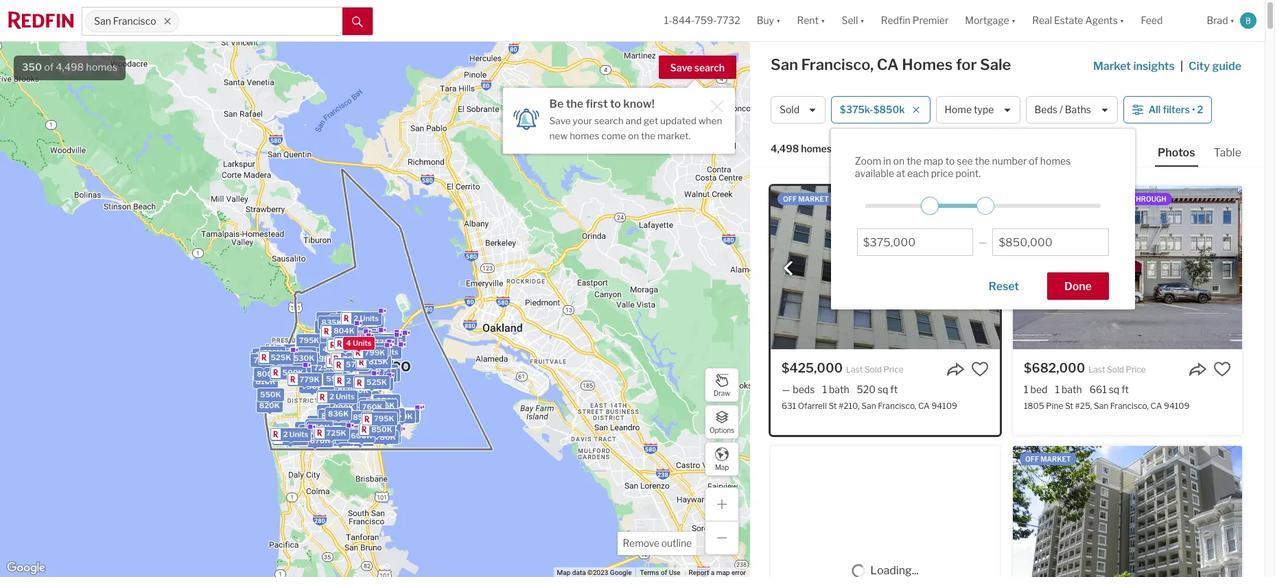 Task type: describe. For each thing, give the bounding box(es) containing it.
1 vertical spatial 515k
[[375, 401, 395, 411]]

your
[[573, 115, 592, 126]]

7732
[[717, 15, 740, 26]]

homes
[[902, 56, 953, 73]]

san left francisco
[[94, 15, 111, 27]]

zoom in on the map to see the number of homes available at each price point.
[[855, 155, 1071, 179]]

0 horizontal spatial off
[[783, 195, 797, 203]]

ft for $425,000
[[891, 384, 898, 395]]

submit search image
[[352, 16, 363, 27]]

1 vertical spatial 790k
[[381, 410, 402, 419]]

home
[[945, 104, 972, 116]]

575k up 375k
[[346, 360, 366, 370]]

save your search and get updated when new homes come on the market.
[[550, 115, 722, 141]]

10 units
[[373, 336, 403, 345]]

number
[[992, 155, 1027, 167]]

1 vertical spatial 674k
[[321, 389, 342, 398]]

rent ▾ button
[[789, 0, 834, 41]]

when
[[699, 115, 722, 126]]

save for save search
[[670, 62, 693, 73]]

0 vertical spatial 674k
[[332, 330, 353, 339]]

1 horizontal spatial market
[[1041, 455, 1071, 463]]

options
[[710, 426, 735, 434]]

know!
[[623, 97, 655, 111]]

search inside button
[[695, 62, 725, 73]]

sq for $425,000
[[878, 384, 889, 395]]

670k
[[310, 436, 330, 446]]

0 vertical spatial 550k
[[332, 345, 353, 355]]

587k
[[348, 337, 369, 347]]

reset button
[[972, 273, 1036, 300]]

849k
[[338, 387, 358, 396]]

sold inside button
[[780, 104, 800, 116]]

map inside zoom in on the map to see the number of homes available at each price point.
[[924, 155, 944, 167]]

1805 pine st #25, san francisco, ca 94109
[[1024, 401, 1190, 411]]

2 vertical spatial 790k
[[298, 423, 318, 433]]

san francisco
[[94, 15, 156, 27]]

remove san francisco image
[[163, 17, 171, 25]]

last for $682,000
[[1089, 365, 1106, 375]]

be the first to know! dialog
[[503, 80, 735, 153]]

all filters • 2
[[1149, 104, 1203, 116]]

0 horizontal spatial 515k
[[311, 365, 331, 375]]

1 horizontal spatial off
[[1026, 455, 1039, 463]]

738k
[[346, 402, 366, 412]]

loading...
[[871, 564, 919, 577]]

sell ▾
[[842, 15, 865, 26]]

photo of 631 ofarrell st #210, san francisco, ca 94109 image
[[771, 186, 1000, 349]]

0 vertical spatial 790k
[[328, 369, 348, 378]]

0 vertical spatial 720k
[[338, 357, 358, 366]]

1 for $682,000
[[1055, 384, 1060, 395]]

1 625k from the top
[[339, 336, 360, 346]]

398k
[[377, 396, 397, 406]]

2 vertical spatial 720k
[[334, 416, 355, 426]]

previous button image
[[782, 261, 796, 275]]

5 ▾ from the left
[[1120, 15, 1125, 26]]

san down 661
[[1094, 401, 1109, 411]]

premier
[[913, 15, 949, 26]]

2 horizontal spatial 550k
[[369, 379, 390, 389]]

report
[[689, 569, 709, 577]]

1 horizontal spatial off market
[[1026, 455, 1071, 463]]

661
[[1090, 384, 1107, 395]]

save search button
[[659, 56, 737, 79]]

5
[[340, 344, 345, 353]]

782k
[[332, 315, 352, 325]]

options button
[[705, 405, 739, 439]]

dialog containing reset
[[831, 129, 1135, 310]]

1 vertical spatial 430k
[[287, 365, 308, 375]]

st for $425,000
[[829, 401, 837, 411]]

0 vertical spatial 710k
[[339, 364, 359, 373]]

392k
[[347, 351, 368, 361]]

ca for $425,000
[[918, 401, 930, 411]]

2 vertical spatial 830k
[[337, 434, 358, 443]]

the up each
[[907, 155, 922, 167]]

maximum price slider
[[977, 197, 994, 215]]

1 vertical spatial 835k
[[366, 425, 387, 435]]

825k up 503k
[[396, 412, 416, 422]]

0 horizontal spatial 680k
[[343, 363, 364, 372]]

all
[[1149, 104, 1161, 116]]

825k down 599k
[[324, 388, 344, 398]]

0 horizontal spatial 550k
[[260, 390, 281, 400]]

insights
[[1134, 60, 1175, 73]]

0 horizontal spatial 799k
[[327, 339, 347, 348]]

ofarrell
[[798, 401, 827, 411]]

homes down the san francisco
[[86, 61, 117, 73]]

0 horizontal spatial off market
[[783, 195, 829, 203]]

last sold price for $425,000
[[846, 365, 904, 375]]

market insights | city guide
[[1093, 60, 1242, 73]]

real estate agents ▾ link
[[1033, 0, 1125, 41]]

0 vertical spatial 475k
[[318, 322, 338, 332]]

1 vertical spatial 815k
[[356, 406, 375, 416]]

homes inside the save your search and get updated when new homes come on the market.
[[570, 130, 600, 141]]

2 vertical spatial 500k
[[282, 368, 303, 377]]

0 vertical spatial 815k
[[369, 357, 388, 367]]

map for map
[[715, 463, 729, 471]]

type
[[974, 104, 994, 116]]

and
[[626, 115, 642, 126]]

of for 4,498
[[44, 61, 54, 73]]

sold button
[[771, 96, 826, 124]]

0 vertical spatial 500k
[[330, 325, 351, 335]]

1 vertical spatial 830k
[[361, 422, 382, 432]]

feed button
[[1133, 0, 1199, 41]]

1 horizontal spatial 730k
[[356, 429, 377, 439]]

▾ for brad ▾
[[1231, 15, 1235, 26]]

656k
[[355, 382, 375, 391]]

0 horizontal spatial francisco,
[[801, 56, 874, 73]]

1 vertical spatial 710k
[[321, 375, 340, 384]]

0 vertical spatial market
[[798, 195, 829, 203]]

631 ofarrell st #210, san francisco, ca 94109
[[782, 401, 957, 411]]

825k down 398k on the bottom of page
[[374, 410, 394, 419]]

real
[[1033, 15, 1052, 26]]

google image
[[3, 559, 49, 577]]

bed
[[1031, 384, 1048, 395]]

1 horizontal spatial 460k
[[359, 405, 380, 415]]

/
[[1060, 104, 1063, 116]]

be the first to know!
[[550, 97, 655, 111]]

mortgage ▾
[[965, 15, 1016, 26]]

620k
[[354, 350, 375, 360]]

san francisco, ca homes for sale
[[771, 56, 1011, 73]]

1 vertical spatial 500k
[[331, 357, 352, 366]]

price for $682,000
[[1126, 365, 1146, 375]]

487k
[[358, 378, 378, 388]]

search inside the save your search and get updated when new homes come on the market.
[[594, 115, 624, 126]]

1 vertical spatial 610k
[[338, 383, 357, 393]]

2 vertical spatial 660k
[[349, 413, 370, 423]]

395k
[[364, 343, 385, 353]]

705k
[[365, 341, 385, 350]]

0 vertical spatial 805k
[[366, 350, 387, 360]]

1 vertical spatial 795k
[[374, 414, 394, 424]]

ca for $682,000
[[1151, 401, 1162, 411]]

1 vertical spatial 780k
[[375, 432, 396, 442]]

1 bath for $425,000
[[823, 384, 850, 395]]

updated
[[660, 115, 697, 126]]

0 horizontal spatial map
[[716, 569, 730, 577]]

remove $375k-$850k image
[[912, 106, 920, 114]]

350
[[22, 61, 42, 73]]

▾ for mortgage ▾
[[1012, 15, 1016, 26]]

rent
[[797, 15, 819, 26]]

1 bath for $682,000
[[1055, 384, 1082, 395]]

2 inside button
[[1197, 104, 1203, 116]]

bath for $425,000
[[829, 384, 850, 395]]

0 horizontal spatial ca
[[877, 56, 899, 73]]

photos
[[1158, 146, 1195, 159]]

sold for $425,000
[[865, 365, 882, 375]]

data
[[572, 569, 586, 577]]

bath for $682,000
[[1062, 384, 1082, 395]]

1-844-759-7732 link
[[664, 15, 740, 26]]

520 sq ft
[[857, 384, 898, 395]]

661 sq ft
[[1090, 384, 1129, 395]]

2 625k from the top
[[340, 340, 360, 350]]

785k up 671k
[[330, 324, 350, 334]]

mortgage ▾ button
[[957, 0, 1024, 41]]

592k
[[328, 431, 348, 440]]

save for save your search and get updated when new homes come on the market.
[[550, 115, 571, 126]]

0 vertical spatial 780k
[[348, 328, 368, 338]]

0 vertical spatial 610k
[[340, 339, 360, 349]]

terms
[[640, 569, 659, 577]]

585k
[[328, 421, 349, 431]]

favorite button image
[[1214, 360, 1231, 378]]

Enter max text field
[[999, 236, 1103, 249]]

1 horizontal spatial 799k
[[365, 348, 385, 357]]

draw button
[[705, 368, 739, 402]]

3d
[[1100, 195, 1109, 203]]

in
[[884, 155, 891, 167]]

|
[[1181, 60, 1183, 73]]

503k
[[377, 424, 398, 434]]

1 for $425,000
[[823, 384, 827, 395]]

0 horizontal spatial 695k
[[253, 354, 274, 364]]

1 horizontal spatial 400k
[[391, 411, 412, 420]]

rent ▾
[[797, 15, 825, 26]]

©2023
[[588, 569, 608, 577]]

user photo image
[[1240, 12, 1257, 29]]

1 bed
[[1024, 384, 1048, 395]]

walkthrough
[[1111, 195, 1167, 203]]

0 vertical spatial 430k
[[349, 332, 370, 342]]

785k up 503k
[[396, 411, 417, 421]]

0 vertical spatial 835k
[[321, 318, 342, 327]]

available
[[855, 167, 894, 179]]

1-844-759-7732
[[664, 15, 740, 26]]

of for use
[[661, 569, 667, 577]]

zoom
[[855, 155, 881, 167]]

price
[[931, 167, 954, 179]]

use
[[669, 569, 681, 577]]

▾ for sell ▾
[[860, 15, 865, 26]]

favorite button image
[[971, 360, 989, 378]]

565k
[[355, 429, 376, 439]]

▾ for buy ▾
[[776, 15, 781, 26]]



Task type: locate. For each thing, give the bounding box(es) containing it.
0 vertical spatial 400k
[[369, 379, 390, 388]]

720k down 505k
[[346, 369, 366, 379]]

514k
[[352, 352, 371, 361]]

2 horizontal spatial of
[[1029, 155, 1038, 167]]

530k
[[293, 354, 314, 363]]

sign in
[[319, 314, 344, 323], [338, 345, 363, 355], [336, 351, 361, 360], [346, 372, 370, 382], [346, 372, 370, 382]]

1 st from the left
[[829, 401, 837, 411]]

bath up #210,
[[829, 384, 850, 395]]

guide
[[1213, 60, 1242, 73]]

10
[[373, 336, 382, 345]]

last sold price for $682,000
[[1089, 365, 1146, 375]]

1 vertical spatial 460k
[[359, 405, 380, 415]]

buy ▾ button
[[757, 0, 781, 41]]

0 horizontal spatial sq
[[878, 384, 889, 395]]

450k
[[353, 399, 374, 408]]

francisco, for $682,000
[[1111, 401, 1149, 411]]

see
[[957, 155, 973, 167]]

Enter min text field
[[863, 236, 967, 249]]

•
[[1192, 104, 1195, 116]]

2 1 bath from the left
[[1055, 384, 1082, 395]]

0 vertical spatial map
[[924, 155, 944, 167]]

be
[[550, 97, 564, 111]]

off market down pine
[[1026, 455, 1071, 463]]

1 1 from the left
[[823, 384, 827, 395]]

0 vertical spatial 660k
[[355, 351, 376, 360]]

677k
[[374, 371, 394, 381]]

▾ for rent ▾
[[821, 15, 825, 26]]

680k
[[370, 348, 391, 358], [343, 363, 364, 372]]

695k left 530k
[[253, 354, 274, 364]]

None search field
[[179, 8, 343, 35]]

0 vertical spatial 675k
[[253, 353, 273, 362]]

on right in
[[893, 155, 905, 167]]

the down get in the top of the page
[[641, 130, 656, 141]]

2 price from the left
[[1126, 365, 1146, 375]]

1 vertical spatial 635k
[[352, 432, 372, 442]]

▾ right agents
[[1120, 15, 1125, 26]]

save inside the save your search and get updated when new homes come on the market.
[[550, 115, 571, 126]]

$425,000
[[782, 361, 843, 375]]

map for map data ©2023 google
[[557, 569, 571, 577]]

730k left 503k
[[356, 429, 377, 439]]

sold up 661 sq ft
[[1107, 365, 1124, 375]]

buy ▾ button
[[749, 0, 789, 41]]

▾ right mortgage
[[1012, 15, 1016, 26]]

4,498 down sold button on the right of the page
[[771, 143, 799, 155]]

1 horizontal spatial map
[[715, 463, 729, 471]]

0 vertical spatial search
[[695, 62, 725, 73]]

filters
[[1163, 104, 1190, 116]]

last for $425,000
[[846, 365, 863, 375]]

off market down 4,498 homes
[[783, 195, 829, 203]]

0 horizontal spatial 430k
[[287, 365, 308, 375]]

loading... status
[[871, 563, 919, 577]]

735k
[[374, 337, 394, 347], [360, 401, 380, 411]]

840k
[[344, 369, 365, 378], [302, 426, 323, 436], [311, 432, 332, 442], [295, 434, 316, 444]]

sold
[[780, 104, 800, 116], [865, 365, 882, 375], [1107, 365, 1124, 375]]

1 vertical spatial 400k
[[391, 411, 412, 420]]

2 1 from the left
[[1024, 384, 1029, 395]]

point.
[[956, 167, 981, 179]]

0 horizontal spatial 795k
[[299, 336, 319, 345]]

sold for $682,000
[[1107, 365, 1124, 375]]

st left #210,
[[829, 401, 837, 411]]

0 vertical spatial save
[[670, 62, 693, 73]]

0 horizontal spatial sold
[[780, 104, 800, 116]]

photos button
[[1155, 146, 1211, 167]]

the right see
[[975, 155, 990, 167]]

0 horizontal spatial search
[[594, 115, 624, 126]]

804k
[[333, 326, 354, 336]]

sold up 520 sq ft
[[865, 365, 882, 375]]

1 horizontal spatial last
[[1089, 365, 1106, 375]]

0 horizontal spatial save
[[550, 115, 571, 126]]

1 last sold price from the left
[[846, 365, 904, 375]]

1 horizontal spatial 695k
[[343, 372, 364, 381]]

2 sq from the left
[[1109, 384, 1120, 395]]

1 horizontal spatial 550k
[[332, 345, 353, 355]]

home type
[[945, 104, 994, 116]]

price up 661 sq ft
[[1126, 365, 1146, 375]]

price for $425,000
[[884, 365, 904, 375]]

market down pine
[[1041, 455, 1071, 463]]

sq for $682,000
[[1109, 384, 1120, 395]]

2 st from the left
[[1065, 401, 1074, 411]]

homes down sold button on the right of the page
[[801, 143, 832, 155]]

on inside zoom in on the map to see the number of homes available at each price point.
[[893, 155, 905, 167]]

$682,000
[[1024, 361, 1086, 375]]

▾ right sell
[[860, 15, 865, 26]]

done
[[1065, 280, 1092, 293]]

2 ▾ from the left
[[821, 15, 825, 26]]

1 vertical spatial 680k
[[343, 363, 364, 372]]

635k right '592k'
[[352, 432, 372, 442]]

save inside button
[[670, 62, 693, 73]]

2 vertical spatial 550k
[[260, 390, 281, 400]]

reset
[[989, 280, 1019, 293]]

1 horizontal spatial on
[[893, 155, 905, 167]]

2 vertical spatial 675k
[[320, 406, 340, 416]]

of right number
[[1029, 155, 1038, 167]]

2 ft from the left
[[1122, 384, 1129, 395]]

1 horizontal spatial sq
[[1109, 384, 1120, 395]]

480k
[[321, 388, 342, 398]]

805k down 705k
[[366, 350, 387, 360]]

675k up 607k
[[320, 406, 340, 416]]

to up price
[[946, 155, 955, 167]]

500k down 530k
[[282, 368, 303, 377]]

last up 661
[[1089, 365, 1106, 375]]

1 horizontal spatial st
[[1065, 401, 1074, 411]]

st left #25,
[[1065, 401, 1074, 411]]

495k
[[349, 330, 370, 340]]

favorite button checkbox
[[1214, 360, 1231, 378]]

the right be
[[566, 97, 584, 111]]

san down 520
[[862, 401, 876, 411]]

1 price from the left
[[884, 365, 904, 375]]

0 horizontal spatial 835k
[[321, 318, 342, 327]]

815k down 580k
[[356, 406, 375, 416]]

1 vertical spatial off
[[1026, 455, 1039, 463]]

1 vertical spatial —
[[782, 384, 790, 395]]

847k
[[343, 391, 363, 400]]

map region
[[0, 0, 782, 577]]

3 1 from the left
[[1055, 384, 1060, 395]]

1 left bed
[[1024, 384, 1029, 395]]

805k up 599k
[[323, 361, 344, 371]]

785k up 5
[[323, 331, 344, 340]]

1 ▾ from the left
[[776, 15, 781, 26]]

0 horizontal spatial 4,498
[[56, 61, 84, 73]]

690k
[[343, 350, 364, 360], [349, 350, 370, 360], [392, 412, 413, 421], [327, 424, 348, 434]]

francisco, down 661 sq ft
[[1111, 401, 1149, 411]]

0 horizontal spatial 780k
[[348, 328, 368, 338]]

report a map error
[[689, 569, 746, 577]]

505k
[[345, 356, 366, 365]]

94109 for $425,000
[[932, 401, 957, 411]]

4,498
[[56, 61, 84, 73], [771, 143, 799, 155]]

769k
[[304, 351, 325, 361]]

minimum price slider
[[921, 197, 939, 215]]

mortgage
[[965, 15, 1010, 26]]

94109 for $682,000
[[1164, 401, 1190, 411]]

map
[[715, 463, 729, 471], [557, 569, 571, 577]]

4 ▾ from the left
[[1012, 15, 1016, 26]]

608k
[[351, 333, 372, 343], [340, 340, 361, 350]]

estate
[[1054, 15, 1084, 26]]

each
[[908, 167, 929, 179]]

0 horizontal spatial 730k
[[329, 338, 349, 347]]

▾ right buy
[[776, 15, 781, 26]]

825k up '585k'
[[321, 411, 341, 421]]

of right 350
[[44, 61, 54, 73]]

1 vertical spatial 4,498
[[771, 143, 799, 155]]

on inside the save your search and get updated when new homes come on the market.
[[628, 130, 639, 141]]

1 vertical spatial 675k
[[261, 366, 281, 375]]

2 horizontal spatial 1
[[1055, 384, 1060, 395]]

1 vertical spatial 665k
[[376, 410, 397, 420]]

2 vertical spatial 610k
[[363, 422, 383, 431]]

— down the maximum price slider
[[979, 236, 987, 248]]

747k
[[356, 326, 376, 336]]

475k up 671k
[[318, 322, 338, 332]]

635k up '804k'
[[339, 313, 360, 323]]

730k down '804k'
[[329, 338, 349, 347]]

2 bath from the left
[[1062, 384, 1082, 395]]

1 bath from the left
[[829, 384, 850, 395]]

1 horizontal spatial save
[[670, 62, 693, 73]]

$375k-$850k button
[[831, 96, 931, 124]]

units
[[360, 314, 379, 323], [354, 328, 373, 338], [343, 328, 362, 338], [354, 331, 373, 341], [355, 332, 374, 342], [360, 333, 379, 342], [325, 334, 344, 343], [353, 334, 372, 344], [347, 335, 366, 345], [384, 336, 403, 345], [382, 336, 400, 346], [346, 337, 365, 346], [342, 337, 361, 347], [353, 339, 371, 348], [348, 339, 367, 349], [374, 340, 393, 350], [347, 342, 366, 352], [346, 344, 365, 353], [370, 346, 389, 356], [357, 346, 376, 356], [355, 347, 374, 356], [342, 348, 361, 357], [379, 348, 398, 357], [374, 348, 393, 358], [371, 353, 390, 363], [351, 353, 369, 363], [354, 356, 373, 365], [348, 361, 367, 371], [369, 364, 387, 373], [378, 370, 397, 380], [353, 376, 371, 385], [335, 392, 354, 402], [398, 410, 417, 420], [289, 429, 308, 439], [379, 431, 398, 441], [301, 433, 320, 443], [301, 433, 320, 443]]

815k down 715k
[[369, 357, 388, 367]]

homes right number
[[1041, 155, 1071, 167]]

779k
[[299, 375, 319, 384]]

0 horizontal spatial last
[[846, 365, 863, 375]]

0 vertical spatial of
[[44, 61, 54, 73]]

to
[[610, 97, 621, 111], [946, 155, 955, 167]]

0 vertical spatial on
[[628, 130, 639, 141]]

francisco, down sell
[[801, 56, 874, 73]]

market
[[1093, 60, 1131, 73]]

1 horizontal spatial 680k
[[370, 348, 391, 358]]

city
[[1189, 60, 1210, 73]]

2 horizontal spatial francisco,
[[1111, 401, 1149, 411]]

sq right 661
[[1109, 384, 1120, 395]]

save down 844-
[[670, 62, 693, 73]]

1 vertical spatial search
[[594, 115, 624, 126]]

▾ right rent
[[821, 15, 825, 26]]

— for — beds
[[782, 384, 790, 395]]

sq right 520
[[878, 384, 889, 395]]

market insights link
[[1093, 45, 1175, 75]]

1 up ofarrell
[[823, 384, 827, 395]]

off down 1805
[[1026, 455, 1039, 463]]

— up 631
[[782, 384, 790, 395]]

630k
[[337, 387, 358, 396]]

1 bath up #210,
[[823, 384, 850, 395]]

710k
[[339, 364, 359, 373], [321, 375, 340, 384]]

draw
[[714, 389, 730, 397]]

1 vertical spatial 720k
[[346, 369, 366, 379]]

790k down 398k on the bottom of page
[[381, 410, 402, 419]]

0 horizontal spatial 400k
[[369, 379, 390, 388]]

1 vertical spatial 660k
[[340, 383, 361, 393]]

710k up 480k on the left
[[321, 375, 340, 384]]

map inside button
[[715, 463, 729, 471]]

francisco, for $425,000
[[878, 401, 917, 411]]

0 vertical spatial 680k
[[370, 348, 391, 358]]

beds
[[793, 384, 815, 395]]

map left data
[[557, 569, 571, 577]]

last up 520
[[846, 365, 863, 375]]

650k
[[337, 337, 358, 346], [339, 341, 360, 351], [318, 348, 339, 358], [331, 412, 351, 422], [295, 433, 315, 443]]

1 ft from the left
[[891, 384, 898, 395]]

1 vertical spatial 550k
[[369, 379, 390, 389]]

460k down 399k
[[359, 405, 380, 415]]

2 last from the left
[[1089, 365, 1106, 375]]

redfin premier button
[[873, 0, 957, 41]]

720k up '592k'
[[334, 416, 355, 426]]

4,498 right 350
[[56, 61, 84, 73]]

1 bath up pine
[[1055, 384, 1082, 395]]

last sold price up 520 sq ft
[[846, 365, 904, 375]]

846k
[[285, 434, 305, 443]]

sale
[[980, 56, 1011, 73]]

2 horizontal spatial sold
[[1107, 365, 1124, 375]]

1 up pine
[[1055, 384, 1060, 395]]

6 ▾ from the left
[[1231, 15, 1235, 26]]

1 1 bath from the left
[[823, 384, 850, 395]]

0 vertical spatial 665k
[[366, 378, 387, 388]]

1 vertical spatial 695k
[[343, 372, 364, 381]]

1 94109 from the left
[[932, 401, 957, 411]]

0 horizontal spatial 790k
[[298, 423, 318, 433]]

home type button
[[936, 96, 1020, 124]]

map down options
[[715, 463, 729, 471]]

ft for $682,000
[[1122, 384, 1129, 395]]

755k
[[344, 329, 365, 338], [337, 362, 357, 372], [361, 364, 381, 374]]

favorite button checkbox
[[971, 360, 989, 378]]

674k down 599k
[[321, 389, 342, 398]]

on down and
[[628, 130, 639, 141]]

400k up 503k
[[391, 411, 412, 420]]

2 horizontal spatial ca
[[1151, 401, 1162, 411]]

515k up "509k"
[[375, 401, 395, 411]]

off down 4,498 homes
[[783, 195, 797, 203]]

1 vertical spatial save
[[550, 115, 571, 126]]

675k left 779k
[[261, 366, 281, 375]]

720k up 578k
[[338, 357, 358, 366]]

671k
[[321, 336, 340, 345]]

photo of 1450 post st #712, san francisco, ca 94109 image
[[1013, 446, 1242, 577]]

575k up 503k
[[375, 405, 395, 415]]

500k down 782k
[[330, 325, 351, 335]]

540k
[[324, 424, 345, 434]]

795k up 503k
[[374, 414, 394, 424]]

buy
[[757, 15, 774, 26]]

1 vertical spatial map
[[716, 569, 730, 577]]

0 vertical spatial to
[[610, 97, 621, 111]]

— for —
[[979, 236, 987, 248]]

835k up 671k
[[321, 318, 342, 327]]

the inside the save your search and get updated when new homes come on the market.
[[641, 130, 656, 141]]

665k up 398k on the bottom of page
[[366, 378, 387, 388]]

1 horizontal spatial sold
[[865, 365, 882, 375]]

399k
[[341, 395, 361, 405]]

in
[[337, 314, 344, 323], [356, 345, 363, 355], [354, 351, 361, 360], [364, 372, 370, 382], [364, 372, 370, 382]]

0 vertical spatial 4,498
[[56, 61, 84, 73]]

san
[[94, 15, 111, 27], [771, 56, 798, 73], [862, 401, 876, 411], [1094, 401, 1109, 411]]

674k up 570k
[[332, 330, 353, 339]]

1 sq from the left
[[878, 384, 889, 395]]

1 last from the left
[[846, 365, 863, 375]]

for
[[956, 56, 977, 73]]

810k
[[367, 345, 387, 354], [263, 348, 282, 358], [255, 377, 275, 386]]

575k down '392k'
[[345, 361, 366, 371]]

0 horizontal spatial 94109
[[932, 401, 957, 411]]

0 vertical spatial off
[[783, 195, 797, 203]]

1 vertical spatial market
[[1041, 455, 1071, 463]]

490k
[[313, 354, 334, 364]]

last sold price up 661 sq ft
[[1089, 365, 1146, 375]]

500k down 5
[[331, 357, 352, 366]]

1 horizontal spatial price
[[1126, 365, 1146, 375]]

1 horizontal spatial 515k
[[375, 401, 395, 411]]

ft right 520
[[891, 384, 898, 395]]

to inside dialog
[[610, 97, 621, 111]]

a
[[711, 569, 715, 577]]

map up price
[[924, 155, 944, 167]]

0 horizontal spatial of
[[44, 61, 54, 73]]

0 vertical spatial 795k
[[299, 336, 319, 345]]

to inside zoom in on the map to see the number of homes available at each price point.
[[946, 155, 955, 167]]

0 vertical spatial 635k
[[339, 313, 360, 323]]

0 vertical spatial 735k
[[374, 337, 394, 347]]

bath up #25,
[[1062, 384, 1082, 395]]

sold up 4,498 homes
[[780, 104, 800, 116]]

2 last sold price from the left
[[1089, 365, 1146, 375]]

terms of use link
[[640, 569, 681, 577]]

— beds
[[782, 384, 815, 395]]

error
[[732, 569, 746, 577]]

0 horizontal spatial ft
[[891, 384, 898, 395]]

669k
[[372, 339, 393, 349]]

3
[[347, 331, 352, 341], [353, 333, 358, 342], [347, 334, 352, 344], [335, 337, 340, 347], [362, 364, 367, 373], [373, 431, 377, 441]]

st for $682,000
[[1065, 401, 1074, 411]]

1 horizontal spatial 430k
[[349, 332, 370, 342]]

0 horizontal spatial 805k
[[323, 361, 344, 371]]

san down buy ▾ dropdown button
[[771, 56, 798, 73]]

1 horizontal spatial last sold price
[[1089, 365, 1146, 375]]

475k left "509k"
[[370, 420, 391, 430]]

1 horizontal spatial —
[[979, 236, 987, 248]]

0 horizontal spatial bath
[[829, 384, 850, 395]]

▾ right "brad"
[[1231, 15, 1235, 26]]

695k up 656k
[[343, 372, 364, 381]]

765k
[[346, 339, 367, 348], [253, 356, 274, 365], [347, 375, 368, 384], [339, 399, 359, 409]]

2 94109 from the left
[[1164, 401, 1190, 411]]

675k left 530k
[[253, 353, 273, 362]]

photo of 1805 pine st #25, san francisco, ca 94109 image
[[1013, 186, 1242, 349]]

555k
[[374, 335, 395, 345]]

done button
[[1047, 273, 1109, 300]]

1 vertical spatial 475k
[[370, 420, 391, 430]]

710k down '392k'
[[339, 364, 359, 373]]

350 of 4,498 homes
[[22, 61, 117, 73]]

515k down 490k
[[311, 365, 331, 375]]

1 horizontal spatial 475k
[[370, 420, 391, 430]]

1 horizontal spatial 4,498
[[771, 143, 799, 155]]

665k down 398k on the bottom of page
[[376, 410, 397, 420]]

search up come
[[594, 115, 624, 126]]

1 horizontal spatial 795k
[[374, 414, 394, 424]]

1 vertical spatial 735k
[[360, 401, 380, 411]]

homes inside zoom in on the map to see the number of homes available at each price point.
[[1041, 155, 1071, 167]]

real estate agents ▾
[[1033, 15, 1125, 26]]

0 vertical spatial 830k
[[323, 382, 344, 392]]

460k up 490k
[[322, 345, 343, 354]]

of inside zoom in on the map to see the number of homes available at each price point.
[[1029, 155, 1038, 167]]

brad ▾
[[1207, 15, 1235, 26]]

remove outline
[[623, 537, 692, 549]]

1 vertical spatial on
[[893, 155, 905, 167]]

3 ▾ from the left
[[860, 15, 865, 26]]

0 horizontal spatial 460k
[[322, 345, 343, 354]]

0 horizontal spatial st
[[829, 401, 837, 411]]

800k
[[354, 314, 375, 324], [348, 316, 369, 325], [355, 318, 376, 327], [358, 320, 379, 329], [374, 337, 395, 347], [255, 350, 276, 360], [256, 370, 278, 379], [347, 386, 368, 395], [333, 403, 354, 412], [376, 411, 397, 421], [344, 412, 365, 421], [371, 421, 393, 431], [329, 424, 350, 434], [281, 430, 302, 439], [349, 434, 371, 444], [329, 435, 351, 444]]

get
[[644, 115, 658, 126]]

dialog
[[831, 129, 1135, 310]]

save search
[[670, 62, 725, 73]]

1 vertical spatial off market
[[1026, 455, 1071, 463]]



Task type: vqa. For each thing, say whether or not it's contained in the screenshot.
430K to the left
yes



